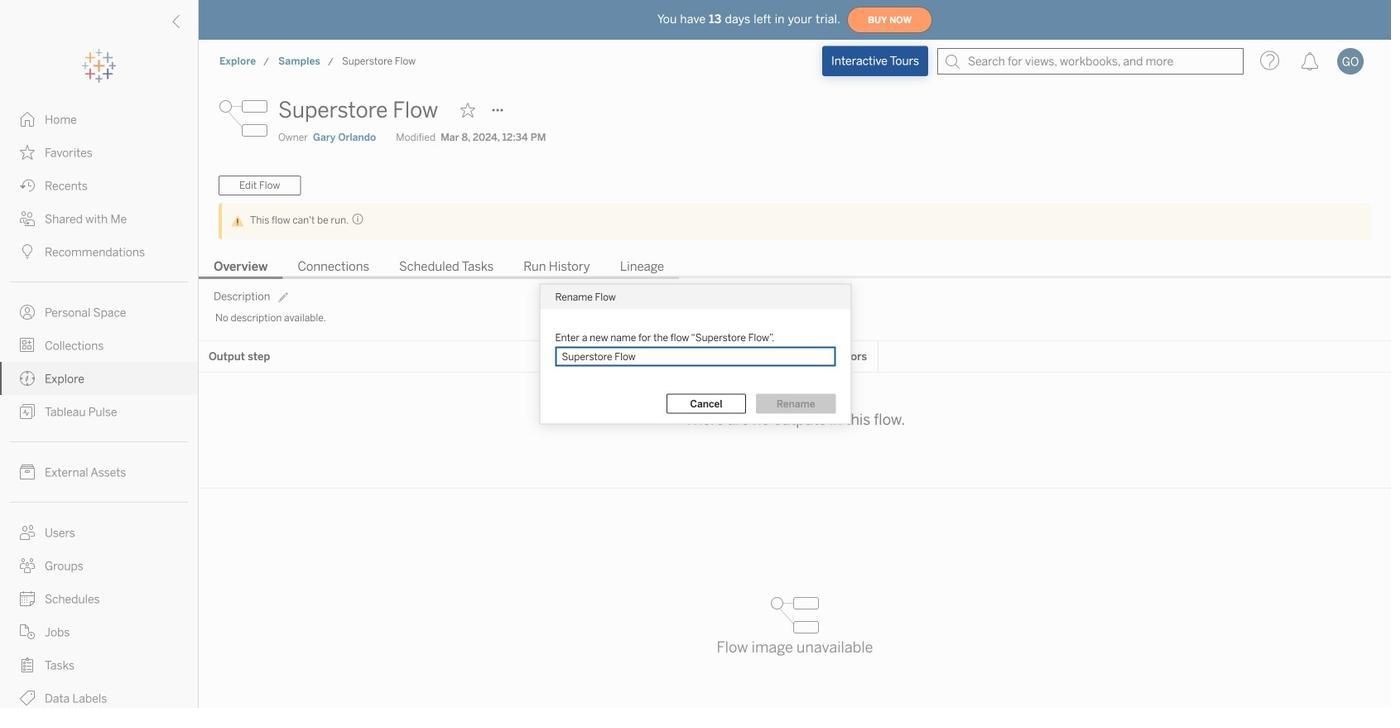 Task type: vqa. For each thing, say whether or not it's contained in the screenshot.
Text Box
yes



Task type: locate. For each thing, give the bounding box(es) containing it.
main navigation. press the up and down arrow keys to access links. element
[[0, 103, 198, 708]]

flow run requirements:
the flow must have at least one output step. image
[[349, 213, 364, 225]]

navigation panel element
[[0, 50, 198, 708]]

main content
[[199, 83, 1392, 708]]

sub-spaces tab list
[[199, 258, 1392, 279]]

None text field
[[555, 347, 836, 367]]



Task type: describe. For each thing, give the bounding box(es) containing it.
rename flow dialog
[[541, 285, 851, 424]]

flow image
[[219, 94, 268, 143]]

none text field inside rename flow dialog
[[555, 347, 836, 367]]



